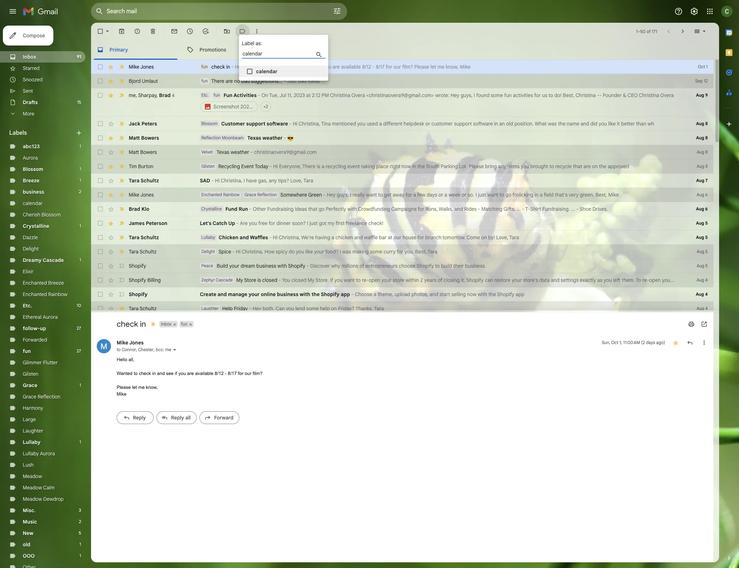 Task type: locate. For each thing, give the bounding box(es) containing it.
2 vertical spatial jones
[[129, 340, 144, 346]]

years
[[424, 277, 437, 284]]

oct inside cell
[[612, 340, 619, 345]]

what
[[535, 121, 547, 127]]

matt bowers for moonbeam
[[129, 135, 159, 141]]

﻿͏
[[488, 263, 488, 269], [489, 263, 489, 269], [490, 263, 490, 269], [492, 263, 492, 269], [493, 263, 493, 269], [494, 263, 494, 269], [495, 263, 495, 269], [497, 263, 497, 269], [498, 263, 498, 269], [499, 263, 499, 269], [500, 263, 500, 269], [502, 263, 502, 269], [503, 263, 503, 269], [504, 263, 504, 269], [506, 263, 506, 269], [507, 263, 507, 269], [508, 263, 508, 269], [509, 263, 509, 269], [511, 263, 511, 269], [512, 263, 512, 269], [513, 263, 513, 269], [514, 263, 514, 269], [516, 263, 516, 269], [517, 263, 517, 269], [518, 263, 518, 269], [520, 263, 520, 269], [521, 263, 521, 269], [522, 263, 522, 269], [523, 263, 523, 269], [525, 263, 525, 269], [526, 263, 526, 269], [527, 263, 527, 269], [529, 263, 529, 269], [530, 263, 530, 269], [531, 263, 531, 269], [532, 263, 532, 269], [534, 263, 534, 269], [535, 263, 535, 269], [536, 263, 536, 269], [537, 263, 537, 269], [539, 263, 539, 269]]

grace
[[245, 192, 256, 197], [23, 383, 37, 389], [23, 394, 36, 400]]

38 ﻿͏ from the left
[[535, 263, 535, 269]]

15 ͏‌ from the left
[[542, 291, 544, 298]]

aurora down "lullaby" link
[[40, 451, 55, 457]]

1 horizontal spatial of
[[438, 277, 443, 284]]

restore
[[495, 277, 511, 284]]

1 horizontal spatial glisten
[[201, 164, 215, 169]]

25 ﻿͏ from the left
[[518, 263, 518, 269]]

2 vertical spatial 2
[[79, 520, 81, 525]]

lullaby link
[[23, 439, 40, 446]]

crystalline inside crystalline fund run - other fundraising ideas that go perfectly with crowdfunding campaigns for runs, walks, and rides - matching gifts. ... - t-shirt fundraising. ... - shoe drives.
[[201, 206, 222, 212]]

cell
[[200, 92, 678, 113]]

None checkbox
[[97, 63, 104, 70], [97, 78, 104, 85], [97, 120, 104, 127], [97, 149, 104, 156], [97, 177, 104, 184], [97, 191, 104, 199], [97, 220, 104, 227], [97, 234, 104, 241], [97, 263, 104, 270], [97, 277, 104, 284], [97, 291, 104, 298], [97, 63, 104, 70], [97, 78, 104, 85], [97, 120, 104, 127], [97, 149, 104, 156], [97, 177, 104, 184], [97, 191, 104, 199], [97, 220, 104, 227], [97, 234, 104, 241], [97, 263, 104, 270], [97, 277, 104, 284], [97, 291, 104, 298]]

christina left "founder"
[[576, 92, 596, 99]]

or left 'so.' in the right of the page
[[462, 192, 467, 198]]

check up the please let me know, mike
[[139, 371, 151, 376]]

position.
[[515, 121, 534, 127]]

33 ﻿͏ from the left
[[529, 263, 529, 269]]

add to tasks image
[[202, 28, 209, 35]]

old down new 'link'
[[23, 542, 30, 548]]

guys, up perfectly
[[337, 192, 349, 198]]

1 vertical spatial days
[[646, 340, 655, 345]]

meadow for meadow calm
[[23, 485, 42, 491]]

cell inside 'check in' main content
[[200, 92, 678, 113]]

let up wrote:
[[431, 64, 436, 70]]

hey up perfectly
[[327, 192, 336, 198]]

misc. link
[[23, 508, 36, 514]]

1 ͏‌ from the left
[[525, 291, 526, 298]]

if
[[330, 277, 333, 284]]

with down spicy at left
[[278, 263, 287, 269]]

1 vertical spatial glisten
[[23, 371, 38, 378]]

lullaby inside lullaby chicken and waffles - hi christina, we're having a chicken and waffle bar at our house for brunch tomorrow. come on by! love, tara
[[201, 235, 215, 240]]

2 vertical spatial aurora
[[40, 451, 55, 457]]

mike up connor on the bottom left of the page
[[117, 340, 128, 346]]

enchanted rainbow down enchanted breeze
[[23, 291, 67, 298]]

1 support from the left
[[246, 121, 266, 127]]

2 horizontal spatial business
[[277, 291, 299, 298]]

row containing jack peters
[[91, 117, 714, 131]]

2 app from the left
[[516, 291, 525, 298]]

rainbow inside labels navigation
[[48, 291, 67, 298]]

glisten down velvet
[[201, 164, 215, 169]]

1 vertical spatial reflection
[[257, 192, 277, 197]]

social tab
[[271, 40, 361, 60]]

days inside cell
[[646, 340, 655, 345]]

laughter down the create
[[201, 306, 219, 311]]

approved
[[608, 163, 630, 170]]

or
[[426, 121, 430, 127], [439, 192, 443, 198], [462, 192, 467, 198]]

blossom customer support software - hi christina, tina mentioned you used a different helpdesk or customer support software in an old position. what was the name and did you like it better than wh
[[201, 121, 654, 127]]

cascade inside labels navigation
[[43, 257, 64, 264]]

1 vertical spatial crystalline
[[23, 223, 49, 230]]

aug 5 for hi christina, we're having a chicken and waffle bar at our house for brunch tomorrow. come on by! love, tara
[[696, 235, 708, 240]]

enchanted
[[201, 192, 222, 197], [23, 280, 47, 286], [23, 291, 47, 298]]

0 vertical spatial calendar
[[256, 68, 278, 75]]

me up reply
[[138, 385, 145, 390]]

grace reflection link
[[23, 394, 60, 400]]

glisten for glisten
[[23, 371, 38, 378]]

+2 button
[[263, 103, 268, 110]]

2 horizontal spatial hey
[[451, 92, 460, 99]]

... left t-
[[517, 206, 521, 212]]

delight inside delight spice - hi christina, how spicy do you like your food? i was making some curry for you. best, tara
[[201, 249, 215, 254]]

velvet
[[201, 149, 213, 155]]

soon?
[[292, 220, 306, 227]]

row
[[91, 60, 714, 74], [91, 74, 714, 88], [91, 88, 714, 117], [91, 117, 714, 131], [91, 131, 714, 145], [91, 145, 714, 159], [91, 159, 714, 174], [91, 174, 714, 188], [91, 188, 714, 202], [91, 202, 714, 216], [91, 216, 714, 231], [91, 231, 714, 245], [91, 245, 714, 259], [91, 259, 714, 273], [91, 273, 714, 288], [91, 288, 714, 302], [91, 302, 714, 316]]

1 matt bowers from the top
[[129, 135, 159, 141]]

billing
[[147, 277, 161, 284]]

0 vertical spatial our
[[394, 64, 401, 70]]

calendar
[[256, 68, 278, 75], [23, 200, 43, 207]]

and right data
[[551, 277, 560, 284]]

you
[[282, 277, 290, 284]]

let inside the please let me know, mike
[[132, 385, 137, 390]]

14 row from the top
[[91, 259, 714, 273]]

making
[[353, 249, 369, 255]]

29 ͏‌ from the left
[[560, 291, 562, 298]]

0 horizontal spatial oct
[[612, 340, 619, 345]]

labels navigation
[[0, 23, 91, 569]]

delight down dazzle
[[23, 246, 39, 252]]

2 vertical spatial meadow
[[23, 496, 42, 503]]

meadow up misc. link
[[23, 496, 42, 503]]

2 ͏‌ from the left
[[526, 291, 527, 298]]

1 horizontal spatial christina
[[576, 92, 596, 99]]

start
[[440, 291, 450, 298]]

22 ﻿͏ from the left
[[514, 263, 514, 269]]

13 row from the top
[[91, 245, 714, 259]]

26 ﻿͏ from the left
[[520, 263, 520, 269]]

0 vertical spatial reflection
[[201, 135, 221, 141]]

0 vertical spatial enchanted
[[201, 192, 222, 197]]

both,
[[263, 306, 275, 312]]

41 ﻿͏ from the left
[[539, 263, 539, 269]]

1 my from the left
[[236, 277, 243, 284]]

promotions
[[200, 46, 226, 53]]

grace down "glisten" link
[[23, 383, 37, 389]]

cascade inside zephyr cascade my store is closed - you closed my store. if you want to re-open your store within 2 years of closing it, shopify can restore your store's data and settings exactly as you left them. to re-open your store, contact
[[216, 278, 233, 283]]

jack peters
[[129, 121, 157, 127]]

1 vertical spatial 2
[[421, 277, 423, 284]]

7 ﻿͏ from the left
[[495, 263, 495, 269]]

closed up online at left
[[262, 277, 277, 284]]

0 horizontal spatial or
[[426, 121, 430, 127]]

0 vertical spatial glisten
[[201, 164, 215, 169]]

0 vertical spatial some
[[491, 92, 503, 99]]

matt for moonbeam
[[129, 135, 140, 141]]

friday?
[[338, 306, 355, 312]]

11 row from the top
[[91, 216, 714, 231]]

business up the calendar link
[[23, 189, 44, 195]]

5 for hi christina, we're having a chicken and waffle bar at our house for brunch tomorrow. come on by! love, tara
[[706, 235, 708, 240]]

very
[[569, 192, 579, 198]]

us
[[542, 92, 548, 99]]

1 horizontal spatial bad
[[298, 78, 307, 84]]

5 inside labels navigation
[[79, 531, 81, 536]]

1 row from the top
[[91, 60, 714, 74]]

8 row from the top
[[91, 174, 714, 188]]

delight inside labels navigation
[[23, 246, 39, 252]]

Search mail text field
[[107, 8, 313, 15]]

1 for abc123
[[80, 144, 81, 149]]

0 vertical spatial grace reflection
[[245, 192, 277, 197]]

6
[[706, 192, 708, 197], [706, 206, 708, 212]]

at
[[306, 92, 311, 99], [388, 234, 393, 241]]

reflection inside reflection moonbeam texas weather
[[201, 135, 221, 141]]

etc. inside labels navigation
[[23, 303, 32, 309]]

tim burton
[[129, 163, 153, 170]]

0 vertical spatial of
[[647, 29, 651, 34]]

sharpay
[[138, 92, 157, 98]]

best, right you.
[[415, 249, 427, 255]]

app up friday?
[[341, 291, 350, 298]]

row containing bjord umlaut
[[91, 74, 714, 88]]

2 vertical spatial of
[[438, 277, 443, 284]]

40 ﻿͏ from the left
[[537, 263, 537, 269]]

primary tab
[[91, 40, 180, 60]]

4 for shopify
[[705, 292, 708, 297]]

6 ͏‌ from the left
[[531, 291, 532, 298]]

2 matt from the top
[[129, 149, 139, 156]]

91
[[77, 54, 81, 59]]

name
[[567, 121, 580, 127]]

aug 6
[[697, 192, 708, 197], [696, 206, 708, 212]]

9 row from the top
[[91, 188, 714, 202]]

oct inside row
[[698, 64, 705, 69]]

tab list containing primary
[[91, 40, 720, 60]]

tara schultz for chicken
[[129, 234, 159, 241]]

christina
[[330, 92, 351, 99], [576, 92, 596, 99], [639, 92, 659, 99]]

days right (2
[[646, 340, 655, 345]]

36 ﻿͏ from the left
[[532, 263, 532, 269]]

4 tara schultz from the top
[[129, 306, 157, 312]]

3 ﻿͏ from the left
[[490, 263, 490, 269]]

9 ͏‌ from the left
[[535, 291, 536, 298]]

follow-up link
[[23, 326, 46, 332]]

crystalline for crystalline fund run - other fundraising ideas that go perfectly with crowdfunding campaigns for runs, walks, and rides - matching gifts. ... - t-shirt fundraising. ... - shoe drives.
[[201, 206, 222, 212]]

exactly
[[580, 277, 596, 284]]

20 ͏‌ from the left
[[549, 291, 550, 298]]

snoozed link
[[23, 77, 43, 83]]

1 horizontal spatial delight
[[201, 249, 215, 254]]

14 ﻿͏ from the left
[[504, 263, 504, 269]]

schultz for chicken
[[141, 234, 159, 241]]

calendar up suggestions...
[[256, 68, 278, 75]]

go up "gifts."
[[506, 192, 512, 198]]

there right everyone,
[[303, 163, 316, 170]]

12 ͏‌ from the left
[[539, 291, 540, 298]]

glimmer
[[23, 360, 42, 366]]

1 vertical spatial film?
[[253, 371, 263, 376]]

0 vertical spatial aug 6
[[697, 192, 708, 197]]

27
[[77, 326, 81, 331], [77, 349, 81, 354]]

aug 4
[[697, 278, 708, 283], [696, 292, 708, 297], [697, 306, 708, 311]]

0 horizontal spatial open
[[369, 277, 380, 284]]

1 horizontal spatial grace reflection
[[245, 192, 277, 197]]

35 ͏‌ from the left
[[568, 291, 569, 298]]

1 27 from the top
[[77, 326, 81, 331]]

mike inside the please let me know, mike
[[117, 392, 126, 397]]

check down promotions
[[211, 64, 225, 70]]

with
[[348, 206, 357, 212], [278, 263, 287, 269], [300, 291, 310, 298], [478, 291, 487, 298]]

tab list
[[720, 23, 739, 543], [91, 40, 720, 60]]

0 vertical spatial blossom
[[201, 121, 218, 126]]

blossom for blossom
[[23, 166, 43, 173]]

1 vertical spatial matt
[[129, 149, 139, 156]]

tomorrow.
[[443, 234, 466, 241]]

1 overa from the left
[[352, 92, 365, 99]]

1 horizontal spatial app
[[516, 291, 525, 298]]

glisten inside glisten recycling event today - hi everyone, there is a recycling event taking place right now in the south parking lot. please bring any items you brought to recycle that are on the approved
[[201, 164, 215, 169]]

are
[[240, 220, 248, 227]]

and right the create
[[218, 291, 227, 298]]

aug 8 for texas weather
[[696, 135, 708, 141]]

enchanted for enchanted breeze link
[[23, 280, 47, 286]]

1 open from the left
[[369, 277, 380, 284]]

know, up fun activities - on tue, jul 11, 2023 at 2:12 pm christina overa <christinaovera9@gmail.com> wrote: hey guys, i found some fun activities for us to do! best, christina -- founder & ceo christina overa
[[446, 64, 459, 70]]

1 horizontal spatial reflection
[[201, 135, 221, 141]]

1 vertical spatial now
[[467, 291, 477, 298]]

christina, up dream
[[242, 249, 263, 255]]

catch
[[213, 220, 227, 227]]

1 for grace
[[80, 383, 81, 388]]

theme,
[[378, 291, 394, 298]]

mike jones up brad klo
[[129, 192, 154, 198]]

texas up recycling
[[217, 149, 229, 156]]

i
[[474, 92, 475, 99], [244, 178, 245, 184], [350, 192, 351, 198], [476, 192, 477, 198], [307, 220, 308, 227], [340, 249, 341, 255]]

south
[[426, 163, 440, 170]]

2 horizontal spatial some
[[491, 92, 503, 99]]

171
[[652, 29, 657, 34]]

like left it
[[609, 121, 616, 127]]

glisten up grace link
[[23, 371, 38, 378]]

best, right the green.
[[596, 192, 607, 198]]

mike right the green.
[[609, 192, 619, 198]]

0 horizontal spatial please
[[117, 385, 131, 390]]

1 vertical spatial grace reflection
[[23, 394, 60, 400]]

enchanted rainbow up fund
[[201, 192, 240, 197]]

breeze down blossom link
[[23, 178, 39, 184]]

1 horizontal spatial was
[[548, 121, 557, 127]]

0 horizontal spatial cascade
[[43, 257, 64, 264]]

store,
[[674, 277, 686, 284]]

mike jones up bjord umlaut
[[129, 64, 154, 70]]

shopify down shopify billing
[[129, 291, 148, 298]]

8 for texas weather
[[706, 135, 708, 141]]

my
[[328, 220, 335, 227]]

6 ﻿͏ from the left
[[494, 263, 494, 269]]

1 vertical spatial inbox
[[161, 322, 172, 327]]

sun, oct 1, 11:00 am (2 days ago) cell
[[602, 339, 665, 346]]

software up 😎 'image'
[[267, 121, 288, 127]]

crystalline inside labels navigation
[[23, 223, 49, 230]]

to inside cell
[[549, 92, 553, 99]]

report spam image
[[134, 28, 141, 35]]

i right 'so.' in the right of the page
[[476, 192, 477, 198]]

just
[[287, 78, 297, 84]]

blossom for blossom customer support software - hi christina, tina mentioned you used a different helpdesk or customer support software in an old position. what was the name and did you like it better than wh
[[201, 121, 218, 126]]

your left food?
[[314, 249, 324, 255]]

want down millions
[[344, 277, 355, 284]]

tara schultz for spice
[[129, 249, 157, 255]]

mike up fun activities - on tue, jul 11, 2023 at 2:12 pm christina overa <christinaovera9@gmail.com> wrote: hey guys, i found some fun activities for us to do! best, christina -- founder & ceo christina overa
[[460, 64, 471, 70]]

inbox inside the inbox button
[[161, 322, 172, 327]]

we're
[[301, 234, 314, 241]]

lullaby chicken and waffles - hi christina, we're having a chicken and waffle bar at our house for brunch tomorrow. come on by! love, tara
[[201, 234, 519, 241]]

your
[[314, 249, 324, 255], [229, 263, 239, 269], [382, 277, 392, 284], [512, 277, 522, 284], [662, 277, 672, 284], [249, 291, 260, 298]]

1 vertical spatial see
[[166, 371, 174, 376]]

cascade for zephyr
[[216, 278, 233, 283]]

19 ͏‌ from the left
[[548, 291, 549, 298]]

1 horizontal spatial now
[[467, 291, 477, 298]]

tara schultz up shopify billing
[[129, 249, 157, 255]]

inbox
[[23, 54, 36, 60], [161, 322, 172, 327]]

1 horizontal spatial film?
[[402, 64, 413, 70]]

see up ideas
[[310, 64, 318, 70]]

1 vertical spatial meadow
[[23, 485, 42, 491]]

of
[[647, 29, 651, 34], [360, 263, 364, 269], [438, 277, 443, 284]]

some inside cell
[[491, 92, 503, 99]]

15 ﻿͏ from the left
[[506, 263, 506, 269]]

1 vertical spatial 27
[[77, 349, 81, 354]]

choose
[[399, 263, 416, 269]]

0 vertical spatial cascade
[[43, 257, 64, 264]]

2 open from the left
[[650, 277, 661, 284]]

1 for blossom
[[80, 167, 81, 172]]

7 row from the top
[[91, 159, 714, 174]]

matt down the jack
[[129, 135, 140, 141]]

meadow down meadow link
[[23, 485, 42, 491]]

toggle split pane mode image
[[694, 28, 701, 35]]

weather down reflection moonbeam texas weather
[[231, 149, 249, 156]]

18 ͏‌ from the left
[[546, 291, 548, 298]]

helpdesk
[[404, 121, 424, 127]]

0 vertical spatial was
[[548, 121, 557, 127]]

1 horizontal spatial texas
[[247, 135, 261, 141]]

1 vertical spatial oct
[[612, 340, 619, 345]]

8 for customer support software
[[706, 121, 708, 126]]

2 27 from the top
[[77, 349, 81, 354]]

blossom inside blossom customer support software - hi christina, tina mentioned you used a different helpdesk or customer support software in an old position. what was the name and did you like it better than wh
[[201, 121, 218, 126]]

8 for recycling event today
[[706, 164, 708, 169]]

main menu image
[[9, 7, 17, 16]]

1 vertical spatial old
[[23, 542, 30, 548]]

1 for old
[[80, 542, 81, 548]]

2
[[79, 189, 81, 195], [421, 277, 423, 284], [79, 520, 81, 525]]

reply link
[[117, 412, 154, 424]]

2 horizontal spatial reflection
[[257, 192, 277, 197]]

1 vertical spatial aug 4
[[696, 292, 708, 297]]

laughter inside laughter help friday - hey both, can you lend some help on friday? thanks, tara
[[201, 306, 219, 311]]

1 vertical spatial wanted
[[117, 371, 132, 376]]

a left week at right
[[445, 192, 447, 198]]

hi up how
[[273, 234, 278, 241]]

1 horizontal spatial that
[[573, 163, 582, 170]]

forwarded
[[23, 337, 47, 343]]

15 row from the top
[[91, 273, 714, 288]]

1 vertical spatial etc.
[[23, 303, 32, 309]]

laughter inside labels navigation
[[23, 428, 43, 434]]

lullaby for lullaby aurora
[[23, 451, 39, 457]]

8 ͏‌ from the left
[[534, 291, 535, 298]]

1 vertical spatial mike jones
[[129, 192, 154, 198]]

2 bad from the left
[[298, 78, 307, 84]]

12
[[704, 78, 708, 84]]

1 horizontal spatial my
[[308, 277, 315, 284]]

2 support from the left
[[454, 121, 472, 127]]

older image
[[680, 28, 687, 35]]

labels heading
[[9, 130, 75, 137]]

breeze link
[[23, 178, 39, 184]]

bad right just
[[298, 78, 307, 84]]

0 vertical spatial aurora
[[23, 155, 38, 161]]

was left making
[[343, 249, 351, 255]]

delight for delight
[[23, 246, 39, 252]]

5 for hi christina, how spicy do you like your food? i was making some curry for you. best, tara
[[706, 249, 708, 254]]

1 meadow from the top
[[23, 474, 42, 480]]

glisten link
[[23, 371, 38, 378]]

1 horizontal spatial laughter
[[201, 306, 219, 311]]

a left recycling
[[322, 163, 325, 170]]

6 for other fundraising ideas that go perfectly with crowdfunding campaigns for runs, walks, and rides - matching gifts. ... - t-shirt fundraising. ... - shoe drives.
[[706, 206, 708, 212]]

fun
[[201, 64, 208, 69], [201, 78, 208, 84], [505, 92, 512, 99], [214, 93, 220, 98], [181, 322, 188, 327], [23, 348, 31, 355]]

tara schultz up important because it matched one of your importance filters. "switch" on the left of page
[[129, 306, 157, 312]]

parking
[[441, 163, 458, 170]]

settings image
[[690, 7, 699, 16]]

on right help
[[331, 306, 337, 312]]

blossom link
[[23, 166, 43, 173]]

laughter for laughter
[[23, 428, 43, 434]]

10 row from the top
[[91, 202, 714, 216]]

settings
[[561, 277, 579, 284]]

james
[[129, 220, 145, 227]]

aug 5 for hi christina, how spicy do you like your food? i was making some curry for you. best, tara
[[697, 249, 708, 254]]

28 ﻿͏ from the left
[[522, 263, 522, 269]]

want up matching
[[488, 192, 499, 198]]

2 matt bowers from the top
[[129, 149, 157, 156]]

calendar down business link
[[23, 200, 43, 207]]

that right ideas
[[308, 206, 318, 212]]

matt for texas
[[129, 149, 139, 156]]

peters
[[142, 121, 157, 127]]

my left store. at the left
[[308, 277, 315, 284]]

1 horizontal spatial on
[[481, 234, 487, 241]]

jones up umlaut
[[140, 64, 154, 70]]

3 tara schultz from the top
[[129, 249, 157, 255]]

oct left "1," on the bottom right of the page
[[612, 340, 619, 345]]

laughter up "lullaby" link
[[23, 428, 43, 434]]

your left store
[[382, 277, 392, 284]]

2 row from the top
[[91, 74, 714, 88]]

best, right do!
[[563, 92, 575, 99]]

1 re- from the left
[[362, 277, 369, 284]]

30 ͏‌ from the left
[[562, 291, 563, 298]]

8/12
[[362, 64, 371, 70], [215, 371, 224, 376]]

bcc:
[[156, 347, 164, 352]]

fun link
[[23, 348, 31, 355]]

ooo
[[23, 553, 35, 560]]

27 for follow-up
[[77, 326, 81, 331]]

perfectly
[[326, 206, 346, 212]]

cascade right 'dreamy'
[[43, 257, 64, 264]]

4 ͏‌ from the left
[[528, 291, 530, 298]]

7 ͏‌ from the left
[[532, 291, 534, 298]]

1 horizontal spatial all,
[[248, 64, 254, 70]]

fun inside fun button
[[181, 322, 188, 327]]

enchanted down sad
[[201, 192, 222, 197]]

1 horizontal spatial support
[[454, 121, 472, 127]]

0 vertical spatial matt bowers
[[129, 135, 159, 141]]

and left start
[[430, 291, 438, 298]]

cell containing fun activities
[[200, 92, 678, 113]]

0 horizontal spatial days
[[427, 192, 437, 198]]

recycle
[[556, 163, 572, 170]]

14 ͏‌ from the left
[[541, 291, 542, 298]]

33 ͏‌ from the left
[[565, 291, 567, 298]]

oct up sep 12
[[698, 64, 705, 69]]

1 horizontal spatial or
[[439, 192, 443, 198]]

a right used
[[379, 121, 382, 127]]

1 horizontal spatial want
[[366, 192, 377, 198]]

0 vertical spatial guys,
[[461, 92, 473, 99]]

enchanted for enchanted rainbow "link"
[[23, 291, 47, 298]]

28 ͏‌ from the left
[[559, 291, 560, 298]]

business down how
[[256, 263, 276, 269]]

reflection inside labels navigation
[[38, 394, 60, 400]]

just right 'so.' in the right of the page
[[478, 192, 486, 198]]

at right 'bar'
[[388, 234, 393, 241]]

search mail image
[[93, 5, 106, 18]]

1 8 from the top
[[706, 121, 708, 126]]

aug 6 for crystalline fund run - other fundraising ideas that go perfectly with crowdfunding campaigns for runs, walks, and rides - matching gifts. ... - t-shirt fundraising. ... - shoe drives.
[[696, 206, 708, 212]]

better
[[621, 121, 635, 127]]

etc. inside 'check in' main content
[[201, 93, 209, 98]]

glisten inside labels navigation
[[23, 371, 38, 378]]

a left field
[[540, 192, 543, 198]]

of right millions
[[360, 263, 364, 269]]

Starred checkbox
[[673, 339, 680, 346]]

aug 4 for hey both, can you lend some help on friday? thanks, tara
[[697, 306, 708, 311]]

0 horizontal spatial etc.
[[23, 303, 32, 309]]

0 horizontal spatial go
[[319, 206, 325, 212]]

house
[[403, 234, 417, 241]]

1 horizontal spatial like
[[609, 121, 616, 127]]

4 8 from the top
[[706, 164, 708, 169]]

1 vertical spatial lullaby
[[23, 439, 40, 446]]

move to image
[[223, 28, 231, 35]]

25 ͏‌ from the left
[[555, 291, 556, 298]]

love, right tips?
[[291, 178, 303, 184]]

help
[[222, 306, 233, 312]]

mike jones up connor on the bottom left of the page
[[117, 340, 144, 346]]

lend
[[296, 306, 305, 312]]

0 horizontal spatial just
[[310, 220, 318, 227]]

get
[[384, 192, 392, 198]]

2 vertical spatial on
[[331, 306, 337, 312]]

0 vertical spatial that
[[573, 163, 582, 170]]

1 vertical spatial 6
[[706, 206, 708, 212]]

inbox inside labels navigation
[[23, 54, 36, 60]]

rainbow down enchanted breeze
[[48, 291, 67, 298]]

None checkbox
[[97, 28, 104, 35], [97, 92, 104, 99], [97, 135, 104, 142], [97, 163, 104, 170], [97, 206, 104, 213], [97, 248, 104, 255], [97, 305, 104, 312], [97, 28, 104, 35], [97, 92, 104, 99], [97, 135, 104, 142], [97, 163, 104, 170], [97, 206, 104, 213], [97, 248, 104, 255], [97, 305, 104, 312]]

0 vertical spatial meadow
[[23, 474, 42, 480]]

bad
[[241, 78, 250, 84], [298, 78, 307, 84]]

0 vertical spatial on
[[592, 163, 598, 170]]

ago)
[[657, 340, 665, 345]]

shopify left billing
[[129, 277, 146, 284]]

1 horizontal spatial open
[[650, 277, 661, 284]]

2 re- from the left
[[643, 277, 650, 284]]

1 matt from the top
[[129, 135, 140, 141]]

2 8 from the top
[[706, 135, 708, 141]]

2 closed from the left
[[292, 277, 307, 284]]

today
[[255, 163, 269, 170]]

more image
[[253, 28, 260, 35]]

re- right to
[[643, 277, 650, 284]]

rainbow inside row
[[223, 192, 240, 197]]

1 vertical spatial is
[[258, 277, 261, 284]]

sad
[[200, 178, 210, 184]]

schultz for spice
[[140, 249, 157, 255]]

guys, left the found on the top of the page
[[461, 92, 473, 99]]

8 ﻿͏ from the left
[[497, 263, 497, 269]]

2 meadow from the top
[[23, 485, 42, 491]]

5
[[706, 221, 708, 226], [706, 235, 708, 240], [706, 249, 708, 254], [706, 263, 708, 269], [79, 531, 81, 536]]

for
[[386, 64, 392, 70], [535, 92, 541, 99], [406, 192, 412, 198], [418, 206, 424, 212], [269, 220, 275, 227], [418, 234, 424, 241], [397, 249, 403, 255], [238, 371, 244, 376]]

lullaby
[[201, 235, 215, 240], [23, 439, 40, 446], [23, 451, 39, 457]]

3 ͏‌ from the left
[[527, 291, 528, 298]]

1 horizontal spatial inbox
[[161, 322, 172, 327]]

row containing brad klo
[[91, 202, 714, 216]]

row containing me
[[91, 88, 714, 117]]

None search field
[[91, 3, 347, 20]]



Task type: vqa. For each thing, say whether or not it's contained in the screenshot.
PLEASE to the middle
yes



Task type: describe. For each thing, give the bounding box(es) containing it.
0 horizontal spatial see
[[166, 371, 174, 376]]

and left did
[[581, 121, 589, 127]]

0 vertical spatial 8/12
[[362, 64, 371, 70]]

bowers for moonbeam
[[141, 135, 159, 141]]

enchanted inside 'check in' main content
[[201, 192, 222, 197]]

16 ͏‌ from the left
[[544, 291, 545, 298]]

please let me know, mike
[[117, 385, 158, 397]]

the down store. at the left
[[312, 291, 320, 298]]

dewdrop
[[43, 496, 64, 503]]

lullaby aurora link
[[23, 451, 55, 457]]

1 vertical spatial at
[[388, 234, 393, 241]]

shopify up years
[[417, 263, 434, 269]]

13 ﻿͏ from the left
[[503, 263, 503, 269]]

a left few
[[413, 192, 416, 198]]

41 ͏‌ from the left
[[576, 291, 577, 298]]

in down the label-as menu open text field
[[295, 64, 298, 70]]

😎 image
[[288, 136, 294, 142]]

with up the lend
[[300, 291, 310, 298]]

Label-as menu open text field
[[242, 50, 339, 59]]

2 software from the left
[[473, 121, 493, 127]]

22 ͏‌ from the left
[[551, 291, 553, 298]]

dinner
[[277, 220, 291, 227]]

1 for crystalline
[[80, 223, 81, 229]]

compose button
[[3, 26, 54, 46]]

store
[[244, 277, 256, 284]]

4 ﻿͏ from the left
[[492, 263, 492, 269]]

38 ͏‌ from the left
[[572, 291, 573, 298]]

1 ... from the left
[[517, 206, 521, 212]]

and down bcc:
[[157, 371, 165, 376]]

ideas
[[295, 206, 307, 212]]

32 ͏‌ from the left
[[564, 291, 565, 298]]

0 horizontal spatial that
[[308, 206, 318, 212]]

old inside labels navigation
[[23, 542, 30, 548]]

know, inside the please let me know, mike
[[146, 385, 158, 390]]

upload
[[395, 291, 410, 298]]

please inside the please let me know, mike
[[117, 385, 131, 390]]

aug 8 for customer support software
[[696, 121, 708, 126]]

meadow for meadow link
[[23, 474, 42, 480]]

1 horizontal spatial hello
[[235, 64, 246, 70]]

0 vertical spatial like
[[609, 121, 616, 127]]

grace reflection inside 'check in' main content
[[245, 192, 277, 197]]

first
[[336, 220, 345, 227]]

starred image
[[673, 339, 680, 346]]

10 ͏‌ from the left
[[536, 291, 537, 298]]

0 vertical spatial wanted
[[255, 64, 272, 70]]

23 ﻿͏ from the left
[[516, 263, 516, 269]]

contact
[[688, 277, 705, 284]]

dreamy cascade
[[23, 257, 64, 264]]

2 ﻿͏ from the left
[[489, 263, 489, 269]]

2 vertical spatial hey
[[253, 306, 262, 312]]

1 vertical spatial just
[[310, 220, 318, 227]]

21 ͏‌ from the left
[[550, 291, 551, 298]]

0 vertical spatial if
[[319, 64, 322, 70]]

0 horizontal spatial film?
[[253, 371, 263, 376]]

chicken
[[336, 234, 353, 241]]

with up freelance
[[348, 206, 357, 212]]

a left theme,
[[374, 291, 377, 298]]

6 row from the top
[[91, 145, 714, 159]]

waffle
[[364, 234, 378, 241]]

mike up bjord
[[129, 64, 139, 70]]

1 closed from the left
[[262, 277, 277, 284]]

in down the promotions tab
[[226, 64, 230, 70]]

fun inside fun there are no bad suggestions... - just bad ideas
[[201, 78, 208, 84]]

check in main content
[[91, 23, 720, 569]]

it
[[617, 121, 620, 127]]

in left important because it matched one of your importance filters. "switch" on the left of page
[[140, 319, 146, 329]]

11 ﻿͏ from the left
[[500, 263, 500, 269]]

archive image
[[118, 28, 125, 35]]

0 horizontal spatial hello
[[117, 357, 127, 362]]

2 vertical spatial grace
[[23, 394, 36, 400]]

0 horizontal spatial like
[[306, 249, 313, 255]]

build
[[441, 263, 452, 269]]

2 horizontal spatial of
[[647, 29, 651, 34]]

2 vertical spatial mike jones
[[117, 340, 144, 346]]

0 horizontal spatial best,
[[415, 249, 427, 255]]

27 ﻿͏ from the left
[[521, 263, 521, 269]]

a right having
[[332, 234, 334, 241]]

to up suggestions...
[[274, 64, 278, 70]]

0 horizontal spatial was
[[343, 249, 351, 255]]

0 horizontal spatial texas
[[217, 149, 229, 156]]

label
[[242, 40, 254, 47]]

5 row from the top
[[91, 131, 714, 145]]

2 horizontal spatial want
[[488, 192, 499, 198]]

37 ͏‌ from the left
[[571, 291, 572, 298]]

mark as unread image
[[171, 28, 178, 35]]

lullaby for lullaby
[[23, 439, 40, 446]]

1 for breeze
[[80, 178, 81, 183]]

1 vertical spatial love,
[[496, 234, 509, 241]]

2 my from the left
[[308, 277, 315, 284]]

17 ͏‌ from the left
[[545, 291, 546, 298]]

let's
[[200, 220, 212, 227]]

business.
[[465, 263, 486, 269]]

i left the found on the top of the page
[[474, 92, 475, 99]]

42 ͏‌ from the left
[[577, 291, 578, 298]]

calendar inside labels navigation
[[23, 200, 43, 207]]

and up ideas
[[300, 64, 308, 70]]

away
[[393, 192, 405, 198]]

as
[[598, 277, 603, 284]]

the left approved
[[599, 163, 607, 170]]

old link
[[23, 542, 30, 548]]

0 horizontal spatial want
[[344, 277, 355, 284]]

1 software from the left
[[267, 121, 288, 127]]

your right build
[[229, 263, 239, 269]]

label as:
[[242, 40, 262, 47]]

2 vertical spatial blossom
[[42, 212, 61, 218]]

hi for customer support software
[[293, 121, 298, 127]]

create
[[200, 291, 216, 298]]

to
[[636, 277, 641, 284]]

hi right sad
[[215, 178, 220, 184]]

4 inside me , sharpay , brad 4
[[172, 93, 175, 98]]

11,
[[288, 92, 293, 99]]

ethereal aurora link
[[23, 314, 58, 321]]

inbox for the inbox button
[[161, 322, 172, 327]]

mike jones for fun
[[129, 64, 154, 70]]

check down the label-as menu open text field
[[280, 64, 293, 70]]

1 ﻿͏ from the left
[[488, 263, 488, 269]]

crystalline for crystalline
[[23, 223, 49, 230]]

0 horizontal spatial guys,
[[337, 192, 349, 198]]

an
[[500, 121, 505, 127]]

27 for fun
[[77, 349, 81, 354]]

tara schultz for help
[[129, 306, 157, 312]]

christina, down let's catch up - are you free for dinner soon? i just got my first freelance check!
[[279, 234, 300, 241]]

calendar link
[[23, 200, 43, 207]]

24 ͏‌ from the left
[[554, 291, 555, 298]]

1 vertical spatial of
[[360, 263, 364, 269]]

3 christina from the left
[[639, 92, 659, 99]]

thanks,
[[356, 306, 373, 312]]

2 horizontal spatial on
[[592, 163, 598, 170]]

36 ͏‌ from the left
[[569, 291, 571, 298]]

up
[[40, 326, 46, 332]]

recycling
[[326, 163, 346, 170]]

business inside labels navigation
[[23, 189, 44, 195]]

week
[[449, 192, 461, 198]]

1 vertical spatial grace
[[23, 383, 37, 389]]

shirt
[[531, 206, 541, 212]]

shopify up shopify billing
[[129, 263, 146, 269]]

to down hello all,
[[134, 371, 138, 376]]

1 for ooo
[[80, 554, 81, 559]]

fun check in - hello all, wanted to check in and see if you are available 8/12 - 8/17 for our film? please let me know, mike
[[201, 64, 471, 70]]

curry
[[384, 249, 396, 255]]

mike up brad klo
[[129, 192, 139, 198]]

11:00 am
[[624, 340, 640, 345]]

1 christina from the left
[[330, 92, 351, 99]]

inbox button
[[160, 321, 172, 328]]

me up wrote:
[[438, 64, 445, 70]]

sun, oct 1, 11:00 am (2 days ago)
[[602, 340, 665, 345]]

crystalline link
[[23, 223, 49, 230]]

to up "gifts."
[[500, 192, 504, 198]]

with down can
[[478, 291, 487, 298]]

in left an
[[494, 121, 498, 127]]

20 ﻿͏ from the left
[[512, 263, 512, 269]]

1 vertical spatial 8/12
[[215, 371, 224, 376]]

aug 8 for recycling event today
[[697, 164, 708, 169]]

23 ͏‌ from the left
[[553, 291, 554, 298]]

the left name
[[558, 121, 566, 127]]

37 ﻿͏ from the left
[[534, 263, 534, 269]]

crowdfunding
[[358, 206, 390, 212]]

laughter for laughter help friday - hey both, can you lend some help on friday? thanks, tara
[[201, 306, 219, 311]]

come
[[467, 234, 480, 241]]

to left build
[[435, 263, 440, 269]]

dazzle link
[[23, 234, 38, 241]]

build
[[217, 263, 228, 269]]

12 ﻿͏ from the left
[[502, 263, 502, 269]]

glisten for glisten recycling event today - hi everyone, there is a recycling event taking place right now in the south parking lot. please bring any items you brought to recycle that are on the approved
[[201, 164, 215, 169]]

1 vertical spatial some
[[370, 249, 382, 255]]

, left bcc:
[[154, 347, 155, 352]]

the left south
[[418, 163, 425, 170]]

your left 'store,'
[[662, 277, 672, 284]]

35 ﻿͏ from the left
[[531, 263, 531, 269]]

can
[[485, 277, 493, 284]]

, left chester
[[136, 347, 137, 352]]

0 vertical spatial any
[[498, 163, 506, 170]]

0 horizontal spatial if
[[175, 371, 177, 376]]

0 vertical spatial best,
[[563, 92, 575, 99]]

1 horizontal spatial hey
[[327, 192, 336, 198]]

1 vertical spatial weather
[[231, 149, 249, 156]]

lot.
[[459, 163, 468, 170]]

40 ͏‌ from the left
[[574, 291, 576, 298]]

abc123
[[23, 143, 40, 150]]

christina, down recycling
[[221, 178, 242, 184]]

0 vertical spatial go
[[506, 192, 512, 198]]

1 vertical spatial breeze
[[48, 280, 64, 286]]

glimmer flutter
[[23, 360, 58, 366]]

2 for music
[[79, 520, 81, 525]]

cherish blossom link
[[23, 212, 61, 218]]

jones for fun
[[140, 64, 154, 70]]

0 horizontal spatial 8/17
[[228, 371, 237, 376]]

to left recycle
[[550, 163, 554, 170]]

0 horizontal spatial any
[[269, 178, 277, 184]]

in up the please let me know, mike
[[152, 371, 156, 376]]

christina, left tina
[[299, 121, 320, 127]]

hey inside cell
[[451, 92, 460, 99]]

1 for dreamy cascade
[[80, 258, 81, 263]]

tim
[[129, 163, 137, 170]]

discover
[[310, 263, 330, 269]]

1 tara schultz from the top
[[129, 178, 159, 184]]

0 vertical spatial there
[[211, 78, 224, 84]]

&
[[623, 92, 627, 99]]

campaigns
[[391, 206, 417, 212]]

meadow for meadow dewdrop
[[23, 496, 42, 503]]

check up connor on the bottom left of the page
[[117, 319, 138, 329]]

and down are
[[240, 234, 249, 241]]

19 ﻿͏ from the left
[[511, 263, 511, 269]]

photos,
[[412, 291, 429, 298]]

me inside the please let me know, mike
[[138, 385, 145, 390]]

29 ﻿͏ from the left
[[523, 263, 523, 269]]

check!
[[369, 220, 384, 227]]

27 ͏‌ from the left
[[558, 291, 559, 298]]

grace inside 'check in' main content
[[245, 192, 256, 197]]

0 vertical spatial weather
[[263, 135, 283, 141]]

2 horizontal spatial or
[[462, 192, 467, 198]]

advanced search options image
[[330, 4, 344, 18]]

row containing james peterson
[[91, 216, 714, 231]]

hi for recycling event today
[[273, 163, 278, 170]]

2 ... from the left
[[571, 206, 575, 212]]

18 ﻿͏ from the left
[[509, 263, 509, 269]]

2 horizontal spatial best,
[[596, 192, 607, 198]]

0 vertical spatial breeze
[[23, 178, 39, 184]]

wh
[[648, 121, 654, 127]]

3 8 from the top
[[706, 149, 708, 155]]

green
[[308, 192, 322, 198]]

0 horizontal spatial is
[[258, 277, 261, 284]]

me right bcc:
[[165, 347, 171, 352]]

1 horizontal spatial there
[[303, 163, 316, 170]]

hi for chicken and waffles
[[273, 234, 278, 241]]

10
[[77, 303, 81, 309]]

6 for hey guys, i really want to get away for a few days or a week or so. i just want to go frolicking in a field that's very green. best, mike
[[706, 192, 708, 197]]

inbox for 'inbox' link
[[23, 54, 36, 60]]

shopify down restore
[[497, 291, 515, 298]]

lush link
[[23, 462, 34, 469]]

1 vertical spatial available
[[195, 371, 213, 376]]

1 vertical spatial business
[[256, 263, 276, 269]]

12 row from the top
[[91, 231, 714, 245]]

have
[[246, 178, 257, 184]]

me , sharpay , brad 4
[[129, 92, 175, 98]]

2 for business
[[79, 189, 81, 195]]

1 for lullaby
[[80, 440, 81, 445]]

0 vertical spatial just
[[478, 192, 486, 198]]

, left sharpay
[[136, 92, 137, 98]]

promotions tab
[[181, 40, 271, 60]]

on
[[262, 92, 268, 99]]

0 vertical spatial available
[[341, 64, 361, 70]]

1 vertical spatial our
[[394, 234, 401, 241]]

17 row from the top
[[91, 302, 714, 316]]

0 vertical spatial know,
[[446, 64, 459, 70]]

i left really
[[350, 192, 351, 198]]

field
[[544, 192, 554, 198]]

fun
[[224, 92, 232, 99]]

2 vertical spatial some
[[307, 306, 319, 312]]

large link
[[23, 417, 36, 423]]

2 christina from the left
[[576, 92, 596, 99]]

34 ﻿͏ from the left
[[530, 263, 530, 269]]

13 ͏‌ from the left
[[540, 291, 541, 298]]

mentioned
[[332, 121, 356, 127]]

i left have
[[244, 178, 245, 184]]

fun inside labels navigation
[[23, 348, 31, 355]]

1 bad from the left
[[241, 78, 250, 84]]

bowers for texas
[[140, 149, 157, 156]]

gmail image
[[23, 4, 62, 19]]

enchanted rainbow inside 'check in' main content
[[201, 192, 240, 197]]

mike jones for somewhere
[[129, 192, 154, 198]]

their
[[454, 263, 464, 269]]

0 vertical spatial 8/17
[[376, 64, 385, 70]]

aug 5 for discover why millions of entrepreneurs choose shopify to build their business. ﻿͏ ﻿͏ ﻿͏ ﻿͏ ﻿͏ ﻿͏ ﻿͏ ﻿͏ ﻿͏ ﻿͏ ﻿͏ ﻿͏ ﻿͏ ﻿͏ ﻿͏ ﻿͏ ﻿͏ ﻿͏ ﻿͏ ﻿͏ ﻿͏ ﻿͏ ﻿͏ ﻿͏ ﻿͏ ﻿͏ ﻿͏ ﻿͏ ﻿͏ ﻿͏ ﻿͏ ﻿͏ ﻿͏ ﻿͏ ﻿͏ ﻿͏ ﻿͏ ﻿͏ ﻿͏ ﻿͏ ﻿͏
[[697, 263, 708, 269]]

0 vertical spatial see
[[310, 64, 318, 70]]

39 ͏‌ from the left
[[573, 291, 574, 298]]

flutter
[[43, 360, 58, 366]]

zephyr
[[201, 278, 215, 283]]

32 ﻿͏ from the left
[[527, 263, 527, 269]]

to left get
[[378, 192, 383, 198]]

shopify right it,
[[467, 277, 484, 284]]

, down umlaut
[[157, 92, 158, 98]]

aug 6 for somewhere green - hey guys, i really want to get away for a few days or a week or so. i just want to go frolicking in a field that's very green. best, mike
[[697, 192, 708, 197]]

26 ͏‌ from the left
[[556, 291, 558, 298]]

to left connor on the bottom left of the page
[[117, 347, 121, 352]]

21 ﻿͏ from the left
[[513, 263, 513, 269]]

0 horizontal spatial at
[[306, 92, 311, 99]]

cascade for dreamy
[[43, 257, 64, 264]]

0 horizontal spatial all,
[[129, 357, 134, 362]]

aurora for ethereal aurora
[[43, 314, 58, 321]]

labels image
[[239, 28, 246, 35]]

and left the rides at right top
[[455, 206, 463, 212]]

4 for shopify billing
[[706, 278, 708, 283]]

17 ﻿͏ from the left
[[508, 263, 508, 269]]

support image
[[675, 7, 683, 16]]

ooo link
[[23, 553, 35, 560]]

jones for somewhere
[[140, 192, 154, 198]]

meadow dewdrop link
[[23, 496, 64, 503]]

aug 4 for you closed my store. if you want to re-open your store within 2 years of closing it, shopify can restore your store's data and settings exactly as you left them. to re-open your store, contact
[[697, 278, 708, 283]]

0 vertical spatial let
[[431, 64, 436, 70]]

16 ﻿͏ from the left
[[507, 263, 507, 269]]

abc123 link
[[23, 143, 40, 150]]

i right food?
[[340, 249, 341, 255]]

1 horizontal spatial guys,
[[461, 92, 473, 99]]

0 vertical spatial please
[[415, 64, 429, 70]]

i right soon?
[[307, 220, 308, 227]]

5 ͏‌ from the left
[[530, 291, 531, 298]]

grace reflection inside labels navigation
[[23, 394, 60, 400]]

lullaby for lullaby chicken and waffles - hi christina, we're having a chicken and waffle bar at our house for brunch tomorrow. come on by! love, tara
[[201, 235, 215, 240]]

0 vertical spatial brad
[[159, 92, 171, 98]]

your left the 'store's'
[[512, 277, 522, 284]]

than
[[636, 121, 647, 127]]

sent link
[[23, 88, 33, 94]]

0 vertical spatial all,
[[248, 64, 254, 70]]

starred
[[23, 65, 40, 72]]

row containing shopify billing
[[91, 273, 714, 288]]

the down can
[[489, 291, 496, 298]]

30 ﻿͏ from the left
[[525, 263, 525, 269]]

old inside 'check in' main content
[[506, 121, 513, 127]]

me down bjord
[[129, 92, 136, 98]]

bjord umlaut
[[129, 78, 158, 84]]

24 ﻿͏ from the left
[[517, 263, 517, 269]]

activities
[[234, 92, 257, 99]]

0 horizontal spatial love,
[[291, 178, 303, 184]]

shopify down do
[[288, 263, 305, 269]]

delight for delight spice - hi christina, how spicy do you like your food? i was making some curry for you. best, tara
[[201, 249, 215, 254]]

2 inside 'check in' main content
[[421, 277, 423, 284]]

0 horizontal spatial now
[[402, 163, 411, 170]]

fun inside fun check in - hello all, wanted to check in and see if you are available 8/12 - 8/17 for our film? please let me know, mike
[[201, 64, 208, 69]]

so.
[[468, 192, 474, 198]]

row containing tim burton
[[91, 159, 714, 174]]

10 ﻿͏ from the left
[[499, 263, 499, 269]]

5 for discover why millions of entrepreneurs choose shopify to build their business. ﻿͏ ﻿͏ ﻿͏ ﻿͏ ﻿͏ ﻿͏ ﻿͏ ﻿͏ ﻿͏ ﻿͏ ﻿͏ ﻿͏ ﻿͏ ﻿͏ ﻿͏ ﻿͏ ﻿͏ ﻿͏ ﻿͏ ﻿͏ ﻿͏ ﻿͏ ﻿͏ ﻿͏ ﻿͏ ﻿͏ ﻿͏ ﻿͏ ﻿͏ ﻿͏ ﻿͏ ﻿͏ ﻿͏ ﻿͏ ﻿͏ ﻿͏ ﻿͏ ﻿͏ ﻿͏ ﻿͏ ﻿͏
[[706, 263, 708, 269]]

snooze image
[[186, 28, 194, 35]]

2 vertical spatial our
[[245, 371, 252, 376]]

hi right spice
[[236, 249, 241, 255]]

in left field
[[535, 192, 539, 198]]

0 horizontal spatial wanted
[[117, 371, 132, 376]]

let's catch up - are you free for dinner soon? i just got my first freelance check!
[[200, 220, 384, 227]]

your left online at left
[[249, 291, 260, 298]]

activities
[[513, 92, 533, 99]]

2 overa from the left
[[661, 92, 674, 99]]

in left south
[[412, 163, 416, 170]]

matt bowers for texas
[[129, 149, 157, 156]]

friday
[[234, 306, 248, 312]]

0 vertical spatial is
[[317, 163, 320, 170]]

11 ͏‌ from the left
[[537, 291, 539, 298]]

(2
[[642, 340, 645, 345]]

lush
[[23, 462, 34, 469]]

important because it matched one of your importance filters. switch
[[150, 321, 157, 328]]

enchanted rainbow inside labels navigation
[[23, 291, 67, 298]]

1 vertical spatial brad
[[129, 206, 140, 212]]

zephyr cascade my store is closed - you closed my store. if you want to re-open your store within 2 years of closing it, shopify can restore your store's data and settings exactly as you left them. to re-open your store, contact
[[201, 277, 705, 284]]

delete image
[[149, 28, 157, 35]]

within
[[406, 277, 419, 284]]

9 ﻿͏ from the left
[[498, 263, 498, 269]]

aurora for lullaby aurora
[[40, 451, 55, 457]]

and left waffle at the top of the page
[[354, 234, 363, 241]]

schultz for help
[[140, 306, 157, 312]]

drafts link
[[23, 99, 38, 106]]

to up choose
[[356, 277, 361, 284]]

1 vertical spatial on
[[481, 234, 487, 241]]

4 for tara schultz
[[706, 306, 708, 311]]

sun,
[[602, 340, 611, 345]]

0 vertical spatial film?
[[402, 64, 413, 70]]

shopify down if
[[321, 291, 340, 298]]

drives.
[[593, 206, 608, 212]]

31 ﻿͏ from the left
[[526, 263, 526, 269]]

meadow calm
[[23, 485, 55, 491]]

2 horizontal spatial please
[[469, 163, 484, 170]]

1 app from the left
[[341, 291, 350, 298]]



